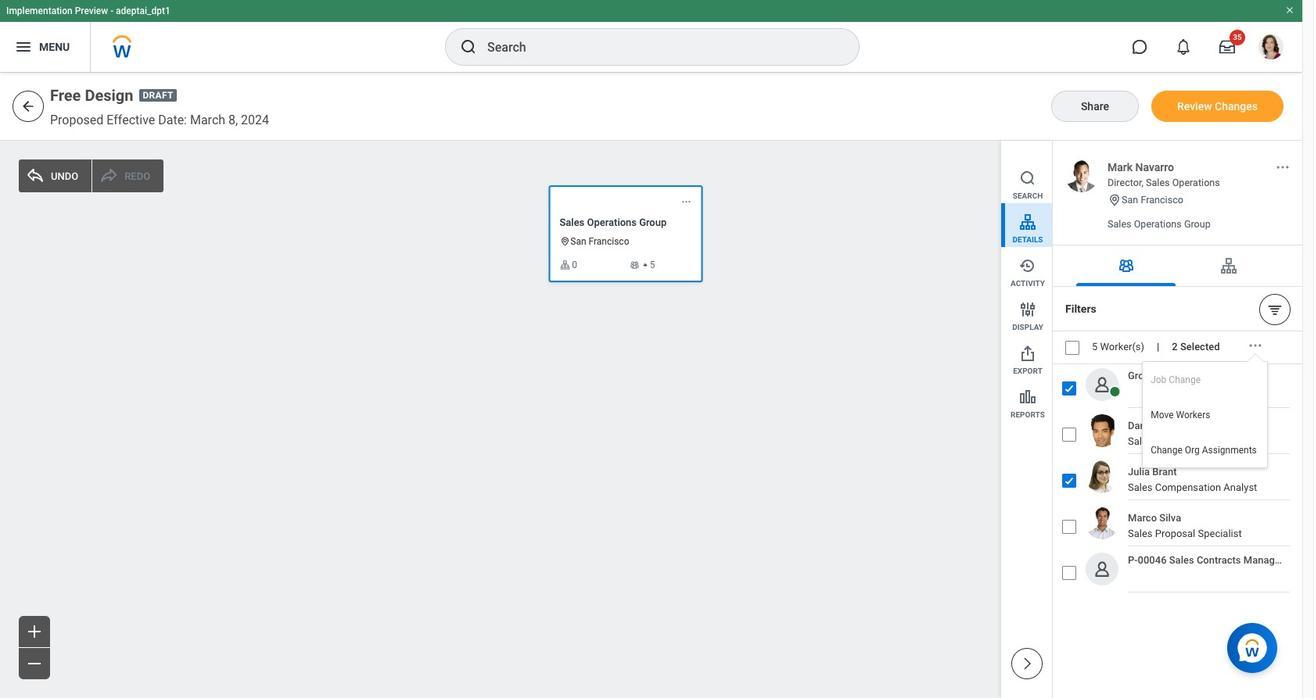 Task type: locate. For each thing, give the bounding box(es) containing it.
francisco
[[1141, 194, 1184, 205], [589, 237, 629, 248]]

1 vertical spatial san
[[571, 237, 586, 248]]

0 horizontal spatial group
[[639, 217, 667, 228]]

san
[[1122, 194, 1139, 205], [571, 237, 586, 248]]

0 vertical spatial location image
[[1108, 193, 1122, 207]]

sales inside darius simba sales proposal specialist
[[1128, 436, 1153, 448]]

notifications large image
[[1176, 39, 1192, 55]]

1 horizontal spatial contact card matrix manager image
[[1117, 257, 1136, 275]]

1 horizontal spatial 5
[[1092, 341, 1098, 353]]

san francisco down mark navarro director, sales operations
[[1122, 194, 1184, 205]]

change right job
[[1169, 375, 1201, 386]]

1 proposal from the top
[[1155, 436, 1196, 448]]

undo r image
[[100, 167, 118, 185]]

san francisco for sales operations group
[[571, 237, 629, 248]]

0 horizontal spatial san
[[571, 237, 586, 248]]

0 horizontal spatial location image
[[560, 237, 571, 247]]

0 horizontal spatial 5
[[650, 260, 655, 271]]

inbox large image
[[1220, 39, 1235, 55]]

francisco for director, sales operations
[[1141, 194, 1184, 205]]

implementation preview -   adeptai_dpt1
[[6, 5, 170, 16]]

2 user image from the top
[[1092, 559, 1113, 580]]

1
[[1184, 370, 1189, 382]]

sales operations group up caret up image
[[560, 217, 667, 228]]

design
[[85, 86, 133, 105]]

menu containing job change
[[1143, 363, 1267, 468]]

group
[[639, 217, 667, 228], [1184, 218, 1211, 230], [1128, 370, 1156, 382]]

share button
[[1051, 91, 1139, 122]]

1 horizontal spatial related actions image
[[1275, 160, 1291, 175]]

simba
[[1160, 420, 1189, 432]]

1 vertical spatial location image
[[560, 237, 571, 247]]

user image down "5 worker(s)"
[[1092, 375, 1113, 395]]

1 vertical spatial francisco
[[589, 237, 629, 248]]

display
[[1012, 323, 1044, 332]]

0 horizontal spatial san francisco
[[571, 237, 629, 248]]

0
[[572, 260, 577, 271]]

org chart image
[[560, 260, 571, 271]]

p-00046 sales contracts manager (unfille
[[1128, 555, 1314, 566]]

0 vertical spatial proposal
[[1155, 436, 1196, 448]]

group left lead-
[[1128, 370, 1156, 382]]

adeptai_dpt1
[[116, 5, 170, 16]]

san francisco for director, sales operations
[[1122, 194, 1184, 205]]

specialist for marco silva sales proposal specialist
[[1198, 528, 1242, 540]]

justify image
[[14, 38, 33, 56]]

specialist inside 'marco silva sales proposal specialist'
[[1198, 528, 1242, 540]]

sales operations group
[[560, 217, 667, 228], [1108, 218, 1211, 230]]

sales inside the julia brant sales compensation analyst
[[1128, 482, 1153, 494]]

sales down navarro
[[1146, 177, 1170, 189]]

activity
[[1011, 279, 1045, 288]]

operations
[[1173, 177, 1220, 189], [587, 217, 637, 228], [1134, 218, 1182, 230]]

san francisco up 0
[[571, 237, 629, 248]]

julia brant sales compensation analyst
[[1128, 466, 1258, 494]]

user image for group lead-1
[[1092, 375, 1113, 395]]

san for sales operations group
[[571, 237, 586, 248]]

35 button
[[1210, 30, 1246, 64]]

0 vertical spatial user image
[[1092, 375, 1113, 395]]

contact card matrix manager image
[[1117, 257, 1136, 275], [629, 260, 640, 271]]

worker(s)
[[1100, 341, 1145, 353]]

san for director, sales operations
[[1122, 194, 1139, 205]]

mark navarro director, sales operations
[[1108, 161, 1220, 189]]

1 vertical spatial change
[[1151, 445, 1183, 456]]

proposal down the simba
[[1155, 436, 1196, 448]]

1 horizontal spatial menu
[[1143, 363, 1267, 468]]

implementation
[[6, 5, 73, 16]]

details
[[1013, 235, 1043, 244]]

sales down marco
[[1128, 528, 1153, 540]]

2 proposal from the top
[[1155, 528, 1196, 540]]

manager
[[1244, 555, 1284, 566]]

0 vertical spatial san francisco
[[1122, 194, 1184, 205]]

2024
[[241, 113, 269, 128]]

proposal inside darius simba sales proposal specialist
[[1155, 436, 1196, 448]]

5 for 5
[[650, 260, 655, 271]]

proposal inside 'marco silva sales proposal specialist'
[[1155, 528, 1196, 540]]

5 for 5 worker(s)
[[1092, 341, 1098, 353]]

0 vertical spatial specialist
[[1198, 436, 1242, 448]]

sales
[[1146, 177, 1170, 189], [560, 217, 585, 228], [1108, 218, 1132, 230], [1128, 436, 1153, 448], [1128, 482, 1153, 494], [1128, 528, 1153, 540], [1169, 555, 1194, 566]]

darius simba sales proposal specialist
[[1128, 420, 1242, 448]]

1 vertical spatial user image
[[1092, 559, 1113, 580]]

(unfille
[[1287, 555, 1314, 566]]

arrow left image
[[20, 99, 36, 114]]

specialist
[[1198, 436, 1242, 448], [1198, 528, 1242, 540]]

0 horizontal spatial francisco
[[589, 237, 629, 248]]

1 horizontal spatial san francisco
[[1122, 194, 1184, 205]]

undo l image
[[26, 167, 45, 185]]

1 vertical spatial specialist
[[1198, 528, 1242, 540]]

specialist up contracts on the bottom of page
[[1198, 528, 1242, 540]]

org chart image
[[1219, 257, 1238, 275]]

change org assignments
[[1151, 445, 1257, 456]]

move workers
[[1151, 410, 1211, 421]]

workers
[[1176, 410, 1211, 421]]

0 horizontal spatial contact card matrix manager image
[[629, 260, 640, 271]]

darius
[[1128, 420, 1157, 432]]

director,
[[1108, 177, 1144, 189]]

related actions image
[[1275, 160, 1291, 175], [681, 196, 692, 207]]

1 vertical spatial proposal
[[1155, 528, 1196, 540]]

1 specialist from the top
[[1198, 436, 1242, 448]]

san down director,
[[1122, 194, 1139, 205]]

0 vertical spatial francisco
[[1141, 194, 1184, 205]]

Search Workday  search field
[[487, 30, 827, 64]]

sales down darius
[[1128, 436, 1153, 448]]

1 horizontal spatial location image
[[1108, 193, 1122, 207]]

5 left worker(s)
[[1092, 341, 1098, 353]]

1 horizontal spatial san
[[1122, 194, 1139, 205]]

search image
[[459, 38, 478, 56]]

user image
[[1092, 375, 1113, 395], [1092, 559, 1113, 580]]

0 vertical spatial 5
[[650, 260, 655, 271]]

filter image
[[1267, 302, 1283, 317]]

redo button
[[92, 160, 164, 192]]

proposal down silva
[[1155, 528, 1196, 540]]

group down mark navarro director, sales operations
[[1184, 218, 1211, 230]]

specialist down move workers button
[[1198, 436, 1242, 448]]

0 vertical spatial change
[[1169, 375, 1201, 386]]

location image for director, sales operations
[[1108, 193, 1122, 207]]

specialist inside darius simba sales proposal specialist
[[1198, 436, 1242, 448]]

filters
[[1066, 303, 1097, 315]]

location image down director,
[[1108, 193, 1122, 207]]

changes
[[1215, 100, 1258, 112]]

1 vertical spatial san francisco
[[571, 237, 629, 248]]

5
[[650, 260, 655, 271], [1092, 341, 1098, 353]]

0 horizontal spatial related actions image
[[681, 196, 692, 207]]

group up caret up image
[[639, 217, 667, 228]]

san francisco
[[1122, 194, 1184, 205], [571, 237, 629, 248]]

0 vertical spatial san
[[1122, 194, 1139, 205]]

change
[[1169, 375, 1201, 386], [1151, 445, 1183, 456]]

2 specialist from the top
[[1198, 528, 1242, 540]]

5 right 0
[[650, 260, 655, 271]]

org
[[1185, 445, 1200, 456]]

menu
[[1001, 141, 1052, 422], [1143, 363, 1267, 468]]

location image up org chart icon
[[560, 237, 571, 247]]

sales down 'julia'
[[1128, 482, 1153, 494]]

search
[[1013, 192, 1043, 200]]

8,
[[228, 113, 238, 128]]

user image left p-
[[1092, 559, 1113, 580]]

1 horizontal spatial group
[[1128, 370, 1156, 382]]

0 vertical spatial related actions image
[[1275, 160, 1291, 175]]

1 horizontal spatial francisco
[[1141, 194, 1184, 205]]

undo button
[[19, 160, 92, 192]]

date:
[[158, 113, 187, 128]]

minus image
[[25, 655, 44, 674]]

0 horizontal spatial sales operations group
[[560, 217, 667, 228]]

change up brant
[[1151, 445, 1183, 456]]

location image
[[1108, 193, 1122, 207], [560, 237, 571, 247]]

review changes button
[[1152, 91, 1284, 122]]

reports
[[1011, 411, 1045, 419]]

free
[[50, 86, 81, 105]]

sales operations group down mark navarro director, sales operations
[[1108, 218, 1211, 230]]

tab list
[[1053, 246, 1303, 287]]

1 vertical spatial 5
[[1092, 341, 1098, 353]]

proposal
[[1155, 436, 1196, 448], [1155, 528, 1196, 540]]

compensation
[[1155, 482, 1221, 494]]

effective
[[107, 113, 155, 128]]

35
[[1233, 33, 1242, 41]]

proposal for darius simba
[[1155, 436, 1196, 448]]

1 user image from the top
[[1092, 375, 1113, 395]]

0 horizontal spatial menu
[[1001, 141, 1052, 422]]

san up 0
[[571, 237, 586, 248]]



Task type: vqa. For each thing, say whether or not it's contained in the screenshot.
Employee Benefit Credits
no



Task type: describe. For each thing, give the bounding box(es) containing it.
2
[[1172, 341, 1178, 353]]

5 worker(s)
[[1092, 341, 1145, 353]]

share
[[1081, 100, 1109, 112]]

draft
[[143, 90, 173, 101]]

|
[[1157, 341, 1160, 353]]

job
[[1151, 375, 1167, 386]]

sales inside 'marco silva sales proposal specialist'
[[1128, 528, 1153, 540]]

march
[[190, 113, 225, 128]]

p-
[[1128, 555, 1138, 566]]

mark
[[1108, 161, 1133, 174]]

change inside 'button'
[[1151, 445, 1183, 456]]

proposed
[[50, 113, 104, 128]]

analyst
[[1224, 482, 1258, 494]]

change inside button
[[1169, 375, 1201, 386]]

marco
[[1128, 512, 1157, 524]]

user image for p-00046 sales contracts manager (unfille
[[1092, 559, 1113, 580]]

change org assignments button
[[1143, 433, 1267, 468]]

1 horizontal spatial sales operations group
[[1108, 218, 1211, 230]]

sales up 0
[[560, 217, 585, 228]]

export
[[1013, 367, 1043, 376]]

sales right 00046
[[1169, 555, 1194, 566]]

sales inside mark navarro director, sales operations
[[1146, 177, 1170, 189]]

specialist for darius simba sales proposal specialist
[[1198, 436, 1242, 448]]

navarro
[[1136, 161, 1174, 174]]

operations inside mark navarro director, sales operations
[[1173, 177, 1220, 189]]

-
[[110, 5, 114, 16]]

julia
[[1128, 466, 1150, 478]]

2 horizontal spatial group
[[1184, 218, 1211, 230]]

related actions image
[[1248, 338, 1263, 354]]

marco silva sales proposal specialist
[[1128, 512, 1242, 540]]

move workers button
[[1143, 398, 1267, 433]]

proposed effective date: march 8, 2024
[[50, 113, 269, 128]]

preview
[[75, 5, 108, 16]]

00046
[[1138, 555, 1167, 566]]

assignments
[[1202, 445, 1257, 456]]

selected
[[1181, 341, 1220, 353]]

move
[[1151, 410, 1174, 421]]

contracts
[[1197, 555, 1241, 566]]

undo
[[51, 170, 78, 182]]

2 selected
[[1172, 341, 1220, 353]]

location image for sales operations group
[[560, 237, 571, 247]]

free design
[[50, 86, 133, 105]]

review
[[1177, 100, 1212, 112]]

brant
[[1153, 466, 1177, 478]]

profile logan mcneil image
[[1259, 34, 1284, 63]]

redo
[[125, 170, 150, 182]]

silva
[[1160, 512, 1181, 524]]

job change button
[[1143, 363, 1267, 398]]

job change
[[1151, 375, 1201, 386]]

caret up image
[[641, 261, 650, 270]]

1 vertical spatial related actions image
[[681, 196, 692, 207]]

lead-
[[1158, 370, 1184, 382]]

sales down director,
[[1108, 218, 1132, 230]]

menu button
[[0, 22, 90, 72]]

francisco for sales operations group
[[589, 237, 629, 248]]

chevron right image
[[1019, 656, 1035, 672]]

menu containing search
[[1001, 141, 1052, 422]]

group lead-1
[[1128, 370, 1189, 382]]

proposal for marco silva
[[1155, 528, 1196, 540]]

menu banner
[[0, 0, 1303, 72]]

menu
[[39, 40, 70, 53]]

review changes
[[1177, 100, 1258, 112]]

plus image
[[25, 623, 44, 642]]

close environment banner image
[[1285, 5, 1295, 15]]



